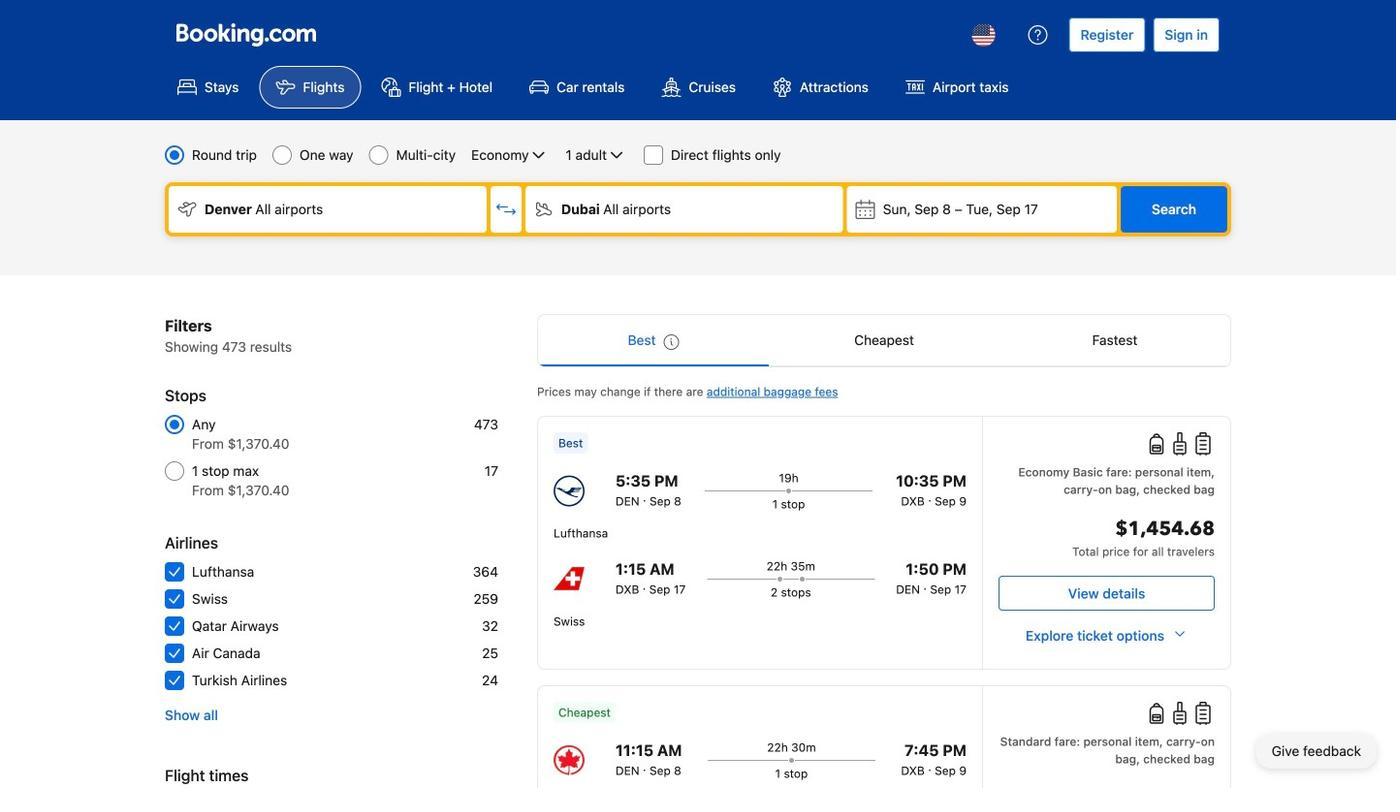 Task type: describe. For each thing, give the bounding box(es) containing it.
best image
[[664, 334, 679, 350]]

flights homepage image
[[176, 23, 316, 47]]



Task type: locate. For each thing, give the bounding box(es) containing it.
best image
[[664, 334, 679, 350]]

tab list
[[538, 315, 1230, 367]]



Task type: vqa. For each thing, say whether or not it's contained in the screenshot.
Flights homepage 'image'
yes



